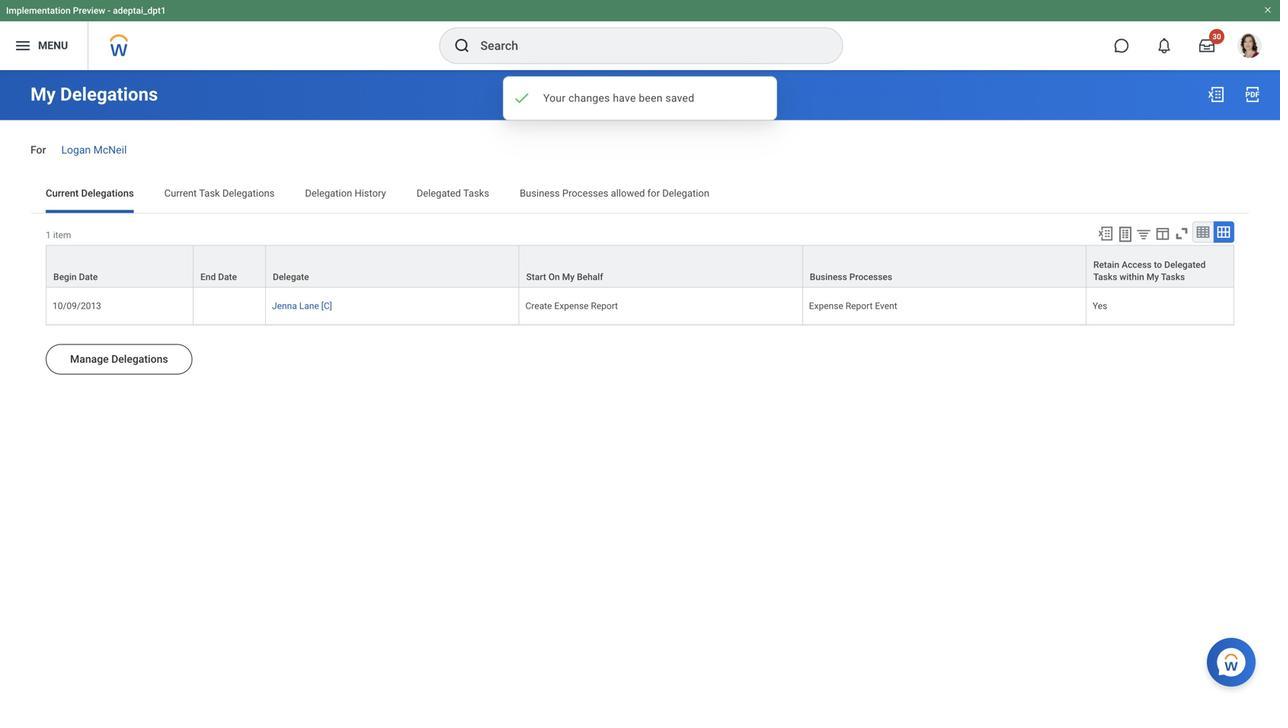 Task type: locate. For each thing, give the bounding box(es) containing it.
1 horizontal spatial report
[[846, 301, 873, 311]]

delegated
[[417, 187, 461, 199], [1165, 259, 1206, 270]]

create expense report
[[526, 301, 618, 311]]

end
[[200, 272, 216, 282]]

delegated right history
[[417, 187, 461, 199]]

allowed
[[611, 187, 645, 199]]

current task delegations
[[164, 187, 275, 199]]

date right begin
[[79, 272, 98, 282]]

1 item
[[46, 230, 71, 240]]

1 horizontal spatial business
[[810, 272, 847, 282]]

create
[[526, 301, 552, 311]]

inbox large image
[[1200, 38, 1215, 53]]

my delegations main content
[[0, 70, 1280, 437]]

delegation history
[[305, 187, 386, 199]]

start on my behalf button
[[519, 246, 802, 287]]

1 vertical spatial processes
[[850, 272, 892, 282]]

Search Workday  search field
[[481, 29, 811, 62]]

0 horizontal spatial business
[[520, 187, 560, 199]]

business processes button
[[803, 246, 1086, 287]]

manage delegations button
[[46, 344, 193, 374]]

fullscreen image
[[1174, 225, 1190, 242]]

delegations right manage
[[111, 353, 168, 365]]

start on my behalf
[[526, 272, 603, 282]]

jenna lane [c] link
[[272, 297, 332, 311]]

start
[[526, 272, 546, 282]]

export to worksheets image
[[1116, 225, 1135, 243]]

row containing 10/09/2013
[[46, 288, 1235, 325]]

history
[[355, 187, 386, 199]]

1 vertical spatial delegated
[[1165, 259, 1206, 270]]

my inside retain access to delegated tasks within my tasks
[[1147, 272, 1159, 282]]

toolbar inside my delegations main content
[[1091, 221, 1235, 245]]

row
[[46, 245, 1235, 288], [46, 288, 1235, 325]]

2 row from the top
[[46, 288, 1235, 325]]

1 date from the left
[[79, 272, 98, 282]]

-
[[108, 5, 111, 16]]

my
[[30, 83, 56, 105], [562, 272, 575, 282], [1147, 272, 1159, 282]]

1 horizontal spatial current
[[164, 187, 197, 199]]

business inside popup button
[[810, 272, 847, 282]]

tab list containing current delegations
[[30, 176, 1250, 213]]

0 horizontal spatial delegation
[[305, 187, 352, 199]]

table image
[[1196, 224, 1211, 239]]

menu banner
[[0, 0, 1280, 70]]

0 vertical spatial processes
[[562, 187, 609, 199]]

processes up 'expense report event' element
[[850, 272, 892, 282]]

logan mcneil
[[61, 144, 127, 156]]

current
[[46, 187, 79, 199], [164, 187, 197, 199]]

delegations
[[60, 83, 158, 105], [81, 187, 134, 199], [222, 187, 275, 199], [111, 353, 168, 365]]

implementation
[[6, 5, 71, 16]]

delegations inside "button"
[[111, 353, 168, 365]]

my down menu dropdown button
[[30, 83, 56, 105]]

delegations down mcneil
[[81, 187, 134, 199]]

delegations for manage delegations
[[111, 353, 168, 365]]

business for business processes
[[810, 272, 847, 282]]

1 row from the top
[[46, 245, 1235, 288]]

0 horizontal spatial processes
[[562, 187, 609, 199]]

retain access to delegated tasks within my tasks button
[[1087, 246, 1234, 287]]

delegated right to
[[1165, 259, 1206, 270]]

behalf
[[577, 272, 603, 282]]

expense down business processes
[[809, 301, 844, 311]]

cell
[[194, 288, 266, 325]]

implementation preview -   adeptai_dpt1
[[6, 5, 166, 16]]

1 horizontal spatial delegated
[[1165, 259, 1206, 270]]

0 horizontal spatial date
[[79, 272, 98, 282]]

retain
[[1094, 259, 1120, 270]]

1 horizontal spatial processes
[[850, 272, 892, 282]]

current up "item" at top left
[[46, 187, 79, 199]]

my down to
[[1147, 272, 1159, 282]]

expense
[[554, 301, 589, 311], [809, 301, 844, 311]]

profile logan mcneil image
[[1238, 34, 1262, 61]]

justify image
[[14, 37, 32, 55]]

1
[[46, 230, 51, 240]]

tasks
[[463, 187, 489, 199], [1094, 272, 1118, 282], [1161, 272, 1185, 282]]

row down start on my behalf popup button
[[46, 288, 1235, 325]]

delegations up mcneil
[[60, 83, 158, 105]]

1 current from the left
[[46, 187, 79, 199]]

report down "behalf"
[[591, 301, 618, 311]]

report left event
[[846, 301, 873, 311]]

menu button
[[0, 21, 88, 70]]

end date button
[[194, 246, 265, 287]]

expand table image
[[1216, 224, 1232, 239]]

delegation left history
[[305, 187, 352, 199]]

delegate
[[273, 272, 309, 282]]

processes left allowed
[[562, 187, 609, 199]]

current for current task delegations
[[164, 187, 197, 199]]

0 horizontal spatial my
[[30, 83, 56, 105]]

adeptai_dpt1
[[113, 5, 166, 16]]

view printable version (pdf) image
[[1244, 85, 1262, 104]]

tab list inside my delegations main content
[[30, 176, 1250, 213]]

2 date from the left
[[218, 272, 237, 282]]

1 vertical spatial business
[[810, 272, 847, 282]]

on
[[549, 272, 560, 282]]

expense down the start on my behalf
[[554, 301, 589, 311]]

processes
[[562, 187, 609, 199], [850, 272, 892, 282]]

0 horizontal spatial report
[[591, 301, 618, 311]]

1 horizontal spatial expense
[[809, 301, 844, 311]]

1 delegation from the left
[[305, 187, 352, 199]]

row down allowed
[[46, 245, 1235, 288]]

logan mcneil link
[[61, 141, 127, 156]]

my right on
[[562, 272, 575, 282]]

export to excel image
[[1207, 85, 1225, 104]]

0 vertical spatial delegated
[[417, 187, 461, 199]]

0 horizontal spatial expense
[[554, 301, 589, 311]]

event
[[875, 301, 898, 311]]

been
[[639, 92, 663, 104]]

0 horizontal spatial current
[[46, 187, 79, 199]]

jenna lane [c]
[[272, 301, 332, 311]]

business
[[520, 187, 560, 199], [810, 272, 847, 282]]

report
[[591, 301, 618, 311], [846, 301, 873, 311]]

current delegations
[[46, 187, 134, 199]]

delegations right 'task'
[[222, 187, 275, 199]]

current left 'task'
[[164, 187, 197, 199]]

1 horizontal spatial my
[[562, 272, 575, 282]]

1 horizontal spatial delegation
[[662, 187, 710, 199]]

10/09/2013
[[53, 301, 101, 311]]

delegation right for
[[662, 187, 710, 199]]

0 vertical spatial business
[[520, 187, 560, 199]]

delegation
[[305, 187, 352, 199], [662, 187, 710, 199]]

date right end
[[218, 272, 237, 282]]

tab list
[[30, 176, 1250, 213]]

expense report event
[[809, 301, 898, 311]]

begin
[[53, 272, 77, 282]]

mcneil
[[93, 144, 127, 156]]

processes inside popup button
[[850, 272, 892, 282]]

0 horizontal spatial tasks
[[463, 187, 489, 199]]

have
[[613, 92, 636, 104]]

1 horizontal spatial date
[[218, 272, 237, 282]]

toolbar
[[1091, 221, 1235, 245]]

2 current from the left
[[164, 187, 197, 199]]

processes for business processes allowed for delegation
[[562, 187, 609, 199]]

date
[[79, 272, 98, 282], [218, 272, 237, 282]]

row containing retain access to delegated tasks within my tasks
[[46, 245, 1235, 288]]

2 horizontal spatial my
[[1147, 272, 1159, 282]]



Task type: describe. For each thing, give the bounding box(es) containing it.
jenna
[[272, 301, 297, 311]]

business processes allowed for delegation
[[520, 187, 710, 199]]

2 delegation from the left
[[662, 187, 710, 199]]

business processes
[[810, 272, 892, 282]]

expense report event element
[[809, 297, 898, 311]]

end date
[[200, 272, 237, 282]]

your
[[543, 92, 566, 104]]

current for current delegations
[[46, 187, 79, 199]]

[c]
[[321, 301, 332, 311]]

0 horizontal spatial delegated
[[417, 187, 461, 199]]

delegate button
[[266, 246, 519, 287]]

to
[[1154, 259, 1162, 270]]

cell inside my delegations main content
[[194, 288, 266, 325]]

2 report from the left
[[846, 301, 873, 311]]

lane
[[299, 301, 319, 311]]

item
[[53, 230, 71, 240]]

delegations for current delegations
[[81, 187, 134, 199]]

manage delegations
[[70, 353, 168, 365]]

saved
[[666, 92, 695, 104]]

select to filter grid data image
[[1136, 226, 1152, 242]]

begin date
[[53, 272, 98, 282]]

close environment banner image
[[1264, 5, 1273, 14]]

my delegations
[[30, 83, 158, 105]]

date for end date
[[218, 272, 237, 282]]

tasks inside tab list
[[463, 187, 489, 199]]

export to excel image
[[1097, 225, 1114, 242]]

for
[[30, 144, 46, 156]]

changes
[[569, 92, 610, 104]]

processes for business processes
[[850, 272, 892, 282]]

30
[[1213, 32, 1221, 41]]

notifications large image
[[1157, 38, 1172, 53]]

retain access to delegated tasks within my tasks
[[1094, 259, 1206, 282]]

yes
[[1093, 301, 1108, 311]]

logan
[[61, 144, 91, 156]]

1 horizontal spatial tasks
[[1094, 272, 1118, 282]]

check image
[[513, 89, 531, 107]]

business for business processes allowed for delegation
[[520, 187, 560, 199]]

notification dialog
[[503, 76, 777, 120]]

delegated tasks
[[417, 187, 489, 199]]

30 button
[[1190, 29, 1225, 62]]

task
[[199, 187, 220, 199]]

2 horizontal spatial tasks
[[1161, 272, 1185, 282]]

within
[[1120, 272, 1145, 282]]

your changes have been saved
[[543, 92, 695, 104]]

1 report from the left
[[591, 301, 618, 311]]

manage
[[70, 353, 109, 365]]

create expense report element
[[526, 297, 618, 311]]

preview
[[73, 5, 105, 16]]

delegations for my delegations
[[60, 83, 158, 105]]

delegated inside retain access to delegated tasks within my tasks
[[1165, 259, 1206, 270]]

menu
[[38, 39, 68, 52]]

access
[[1122, 259, 1152, 270]]

search image
[[453, 37, 471, 55]]

1 expense from the left
[[554, 301, 589, 311]]

begin date button
[[46, 246, 193, 287]]

click to view/edit grid preferences image
[[1155, 225, 1171, 242]]

date for begin date
[[79, 272, 98, 282]]

for
[[648, 187, 660, 199]]

2 expense from the left
[[809, 301, 844, 311]]



Task type: vqa. For each thing, say whether or not it's contained in the screenshot.
the right chevron down image
no



